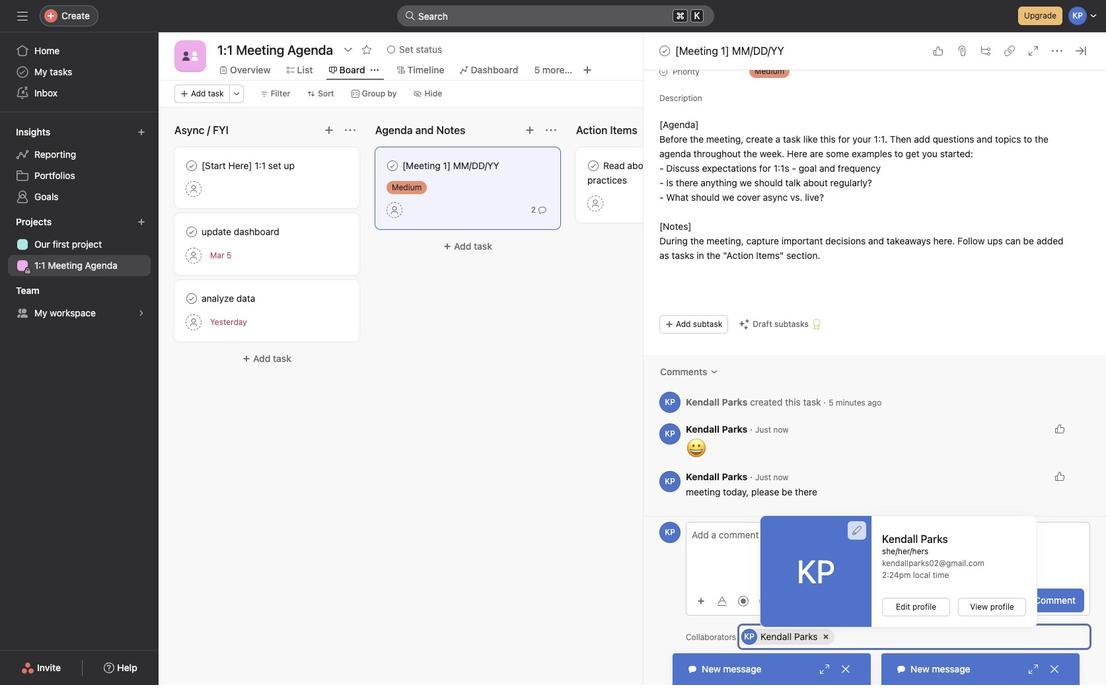 Task type: describe. For each thing, give the bounding box(es) containing it.
record a video image
[[738, 596, 749, 606]]

about inside read about 1:1s and best practices
[[628, 160, 652, 171]]

full screen image
[[1028, 46, 1039, 56]]

expand new message image for close image
[[820, 664, 830, 675]]

new project or portfolio image
[[137, 218, 145, 226]]

action items
[[576, 124, 638, 136]]

2 kendall parks link from the top
[[686, 424, 748, 435]]

0 people will be notified
[[926, 596, 1015, 606]]

she/her/hers
[[882, 547, 929, 557]]

today,
[[723, 486, 749, 498]]

upgrade
[[1025, 11, 1057, 20]]

hide button
[[408, 85, 448, 103]]

please
[[752, 486, 779, 498]]

1:1.
[[874, 134, 888, 145]]

add to starred image
[[362, 44, 372, 55]]

[notes] during the meeting, capture important decisions and takeaways here. follow ups can be added as tasks in the "action items" section.
[[660, 221, 1066, 261]]

async
[[174, 124, 204, 136]]

local
[[913, 570, 931, 580]]

medium inside dropdown button
[[755, 66, 785, 76]]

global element
[[0, 32, 159, 112]]

1] inside dialog
[[721, 45, 730, 57]]

4 kp button from the top
[[660, 522, 681, 543]]

my for my tasks
[[34, 66, 47, 77]]

1 kendall parks link from the top
[[686, 396, 748, 407]]

teams element
[[0, 279, 159, 327]]

help
[[117, 662, 137, 674]]

my for my workspace
[[34, 307, 47, 319]]

and inside [notes] during the meeting, capture important decisions and takeaways here. follow ups can be added as tasks in the "action items" section.
[[869, 235, 884, 247]]

a
[[776, 134, 781, 145]]

edit profile
[[896, 602, 937, 612]]

close image
[[1050, 664, 1060, 675]]

up
[[284, 160, 295, 171]]

our first project link
[[8, 234, 151, 255]]

mark complete image for [meeting 1] mm/dd/yy
[[385, 158, 401, 174]]

people image
[[182, 48, 198, 64]]

add tab image
[[582, 65, 593, 75]]

mark complete checkbox for read about 1:1s and best practices
[[586, 158, 601, 174]]

insights element
[[0, 120, 159, 210]]

agenda
[[660, 148, 691, 159]]

first
[[53, 239, 69, 250]]

0 horizontal spatial to
[[895, 148, 903, 159]]

analyze
[[202, 293, 234, 304]]

toolbar inside "[meeting 1] mm/dd/yy" dialog
[[692, 591, 861, 610]]

/ fyi
[[207, 124, 229, 136]]

are
[[810, 148, 824, 159]]

kendall parks
[[882, 533, 948, 545]]

anything
[[701, 177, 738, 188]]

comments
[[660, 366, 708, 377]]

your
[[853, 134, 872, 145]]

timeline link
[[397, 63, 444, 77]]

portfolios link
[[8, 165, 151, 186]]

list
[[297, 64, 313, 75]]

mm/dd/yy inside dialog
[[732, 45, 784, 57]]

0 vertical spatial for
[[839, 134, 850, 145]]

add task image for agenda and notes
[[525, 125, 535, 135]]

best
[[691, 160, 710, 171]]

then
[[890, 134, 912, 145]]

goals
[[34, 191, 59, 202]]

create
[[61, 10, 90, 21]]

collaborators
[[686, 632, 736, 642]]

view profile
[[970, 602, 1014, 612]]

edit
[[896, 602, 911, 612]]

now for 2nd kendall parks link from the top
[[774, 425, 789, 435]]

analyze data
[[202, 293, 255, 304]]

2
[[531, 205, 536, 215]]

0 likes. click to like this task image
[[933, 46, 944, 56]]

k
[[695, 11, 700, 21]]

1 vertical spatial medium
[[392, 182, 422, 192]]

project
[[72, 239, 102, 250]]

0 horizontal spatial we
[[722, 192, 735, 203]]

0 horizontal spatial 5
[[227, 251, 232, 260]]

- left what
[[660, 192, 664, 203]]

insert an object image
[[697, 597, 705, 605]]

"action
[[723, 250, 754, 261]]

async / fyi
[[174, 124, 229, 136]]

kendall inside cell
[[761, 631, 792, 642]]

more section actions image
[[546, 125, 557, 135]]

prominent image
[[405, 11, 416, 21]]

sort button
[[302, 85, 340, 103]]

medium button
[[744, 62, 824, 81]]

see details, my workspace image
[[137, 309, 145, 317]]

1:1 inside 1:1 meeting agenda link
[[34, 260, 45, 271]]

2 vertical spatial ·
[[750, 471, 753, 483]]

2 kendall parks · just now from the top
[[686, 471, 789, 483]]

parks for 3rd kendall parks link
[[722, 471, 748, 483]]

the right 'in'
[[707, 250, 721, 261]]

draft
[[753, 319, 773, 329]]

mark complete checkbox for [meeting 1] mm/dd/yy
[[385, 158, 401, 174]]

Search tasks, projects, and more text field
[[397, 5, 715, 26]]

- left is at the top right of the page
[[660, 177, 664, 188]]

the up 'in'
[[691, 235, 704, 247]]

just for 3rd kendall parks link
[[755, 473, 771, 483]]

edit profile image
[[852, 525, 863, 536]]

goals link
[[8, 186, 151, 208]]

mark complete image for update dashboard
[[184, 224, 200, 240]]

yesterday
[[210, 317, 247, 327]]

[meeting inside dialog
[[676, 45, 718, 57]]

1 vertical spatial mm/dd/yy
[[453, 160, 499, 171]]

task inside the [agenda] before the meeting, create a task like this for your 1:1. then add questions and topics to the agenda throughout the week. here are some examples to get you started: - discuss expectations for 1:1s - goal and frequency - is there anything we should talk about regularly? - what should we cover async vs. live?
[[783, 134, 801, 145]]

main content containing [agenda]
[[644, 0, 1106, 516]]

parks for 2nd kendall parks link from the top
[[722, 424, 748, 435]]

- down agenda
[[660, 163, 664, 174]]

timeline
[[408, 64, 444, 75]]

mar 5
[[210, 251, 232, 260]]

items"
[[756, 250, 784, 261]]

more section actions image
[[345, 125, 356, 135]]

here]
[[228, 160, 252, 171]]

1 vertical spatial this
[[785, 396, 801, 407]]

view profile button
[[958, 598, 1026, 617]]

0 vertical spatial 1:1
[[255, 160, 266, 171]]

filter button
[[254, 85, 296, 103]]

live?
[[805, 192, 824, 203]]

workspace
[[50, 307, 96, 319]]

show options image
[[343, 44, 354, 55]]

0 horizontal spatial should
[[691, 192, 720, 203]]

add for the add subtask button
[[676, 319, 691, 329]]

ups
[[988, 235, 1003, 247]]

team
[[16, 285, 39, 296]]

new message for close image
[[702, 664, 762, 675]]

the right topics
[[1035, 134, 1049, 145]]

draft subtasks button
[[734, 315, 828, 334]]

[start
[[202, 160, 226, 171]]

and inside read about 1:1s and best practices
[[673, 160, 689, 171]]

more…
[[543, 64, 573, 75]]

more actions for this task image
[[1052, 46, 1063, 56]]

add subtask
[[676, 319, 723, 329]]

notified
[[987, 596, 1015, 606]]

vs.
[[791, 192, 803, 203]]

close details image
[[1076, 46, 1087, 56]]

formatting image
[[717, 596, 728, 606]]

add task for the middle add task button
[[454, 241, 492, 252]]

add for top add task button
[[191, 89, 206, 98]]

here.
[[934, 235, 955, 247]]

copy task link image
[[1005, 46, 1015, 56]]

tasks inside my tasks link
[[50, 66, 72, 77]]

dashboard
[[471, 64, 519, 75]]

update
[[202, 226, 231, 237]]

reporting
[[34, 149, 76, 160]]

and down "some"
[[820, 163, 836, 174]]

portfolios
[[34, 170, 75, 181]]

mar 5 button
[[210, 251, 232, 260]]

is
[[666, 177, 674, 188]]

5 inside 5 more… popup button
[[534, 64, 540, 75]]

emoji image
[[759, 596, 770, 606]]

some
[[826, 148, 849, 159]]

2 button
[[529, 204, 549, 217]]

mark complete checkbox inside "[meeting 1] mm/dd/yy" dialog
[[657, 43, 673, 59]]

0 likes. click to like this task comment image for 3rd kendall parks link
[[1055, 471, 1065, 482]]

meeting today, please be there
[[686, 486, 818, 498]]

insights
[[16, 126, 50, 137]]

5 inside kendall parks created this task · 5 minutes ago
[[829, 398, 834, 407]]

- left goal
[[792, 163, 796, 174]]

1 vertical spatial ·
[[750, 424, 753, 435]]

comment button
[[1026, 589, 1085, 613]]

1 horizontal spatial to
[[1024, 134, 1033, 145]]

2:24pm
[[882, 570, 911, 580]]

talk
[[786, 177, 801, 188]]

mar
[[210, 251, 225, 260]]

new insights image
[[137, 128, 145, 136]]



Task type: locate. For each thing, give the bounding box(es) containing it.
1 vertical spatial 0 likes. click to like this task comment image
[[1055, 471, 1065, 482]]

1 kendall parks · just now from the top
[[686, 424, 789, 435]]

1 vertical spatial kendall parks · just now
[[686, 471, 789, 483]]

frequency
[[838, 163, 881, 174]]

toolbar
[[692, 591, 861, 610]]

0 horizontal spatial new message
[[702, 664, 762, 675]]

mark complete checkbox down agenda and notes
[[385, 158, 401, 174]]

0 likes. click to like this task comment image
[[1055, 424, 1065, 434], [1055, 471, 1065, 482]]

get
[[906, 148, 920, 159]]

mark complete image
[[385, 158, 401, 174], [586, 158, 601, 174], [184, 291, 200, 307]]

expand new message image left close icon
[[1028, 664, 1039, 675]]

mark complete checkbox up priority
[[657, 43, 673, 59]]

profile right view
[[991, 602, 1014, 612]]

1 horizontal spatial agenda
[[375, 124, 413, 136]]

tab actions image
[[371, 66, 379, 74]]

0 vertical spatial to
[[1024, 134, 1033, 145]]

our
[[34, 239, 50, 250]]

1 horizontal spatial there
[[795, 486, 818, 498]]

home
[[34, 45, 60, 56]]

time
[[933, 570, 949, 580]]

1 vertical spatial 1:1
[[34, 260, 45, 271]]

dashboard
[[234, 226, 279, 237]]

mark complete image for [start here] 1:1 set up
[[184, 158, 200, 174]]

[agenda]
[[660, 119, 699, 130]]

profile inside button
[[991, 602, 1014, 612]]

mark complete checkbox for analyze data
[[184, 291, 200, 307]]

people
[[933, 596, 959, 606]]

0 horizontal spatial this
[[785, 396, 801, 407]]

kendall parks link up '😀' image
[[686, 424, 748, 435]]

1 vertical spatial my
[[34, 307, 47, 319]]

group by
[[362, 89, 397, 98]]

1 horizontal spatial should
[[755, 177, 783, 188]]

cover
[[737, 192, 761, 203]]

add task image
[[324, 125, 334, 135], [525, 125, 535, 135]]

0 horizontal spatial agenda
[[85, 260, 118, 271]]

kendallparks02@gmail.com link
[[882, 558, 1026, 570]]

mm/dd/yy down 'and notes' on the top left of the page
[[453, 160, 499, 171]]

mark complete image up practices
[[586, 158, 601, 174]]

profile inside button
[[913, 602, 937, 612]]

1 vertical spatial 5
[[227, 251, 232, 260]]

kendall parks · just now up today,
[[686, 471, 789, 483]]

2 just from the top
[[755, 473, 771, 483]]

kendall parks · just now down created
[[686, 424, 789, 435]]

parks for 3rd kendall parks link from the bottom
[[722, 396, 748, 407]]

1 horizontal spatial 5
[[534, 64, 540, 75]]

before
[[660, 134, 688, 145]]

close image
[[841, 664, 851, 675]]

tasks down during
[[672, 250, 694, 261]]

started:
[[940, 148, 973, 159]]

2 vertical spatial 5
[[829, 398, 834, 407]]

2 kp button from the top
[[660, 424, 681, 445]]

0 vertical spatial medium
[[755, 66, 785, 76]]

list link
[[287, 63, 313, 77]]

2 vertical spatial add task button
[[174, 347, 360, 371]]

projects
[[16, 216, 52, 227]]

we down the anything
[[722, 192, 735, 203]]

meeting
[[48, 260, 83, 271]]

should down the anything
[[691, 192, 720, 203]]

1 vertical spatial we
[[722, 192, 735, 203]]

1 horizontal spatial for
[[839, 134, 850, 145]]

1 vertical spatial add task
[[454, 241, 492, 252]]

board link
[[329, 63, 365, 77]]

read
[[603, 160, 625, 171]]

2 add task image from the left
[[525, 125, 535, 135]]

0 horizontal spatial profile
[[913, 602, 937, 612]]

as
[[660, 250, 669, 261]]

my tasks
[[34, 66, 72, 77]]

3 kp button from the top
[[660, 471, 681, 492]]

· left minutes
[[824, 396, 827, 407]]

1 horizontal spatial mm/dd/yy
[[732, 45, 784, 57]]

meeting, inside [notes] during the meeting, capture important decisions and takeaways here. follow ups can be added as tasks in the "action items" section.
[[707, 235, 744, 247]]

5
[[534, 64, 540, 75], [227, 251, 232, 260], [829, 398, 834, 407]]

tasks down the home
[[50, 66, 72, 77]]

more actions image
[[232, 90, 240, 98]]

0 vertical spatial 5
[[534, 64, 540, 75]]

about right "read"
[[628, 160, 652, 171]]

1 vertical spatial [meeting
[[403, 160, 441, 171]]

agenda down project at the left
[[85, 260, 118, 271]]

mark complete checkbox up practices
[[586, 158, 601, 174]]

1 horizontal spatial 1:1s
[[774, 163, 790, 174]]

my workspace link
[[8, 303, 151, 324]]

1 new message from the left
[[702, 664, 762, 675]]

new message for close icon
[[911, 664, 971, 675]]

team button
[[13, 282, 51, 300]]

add task image for async / fyi
[[324, 125, 334, 135]]

1:1s down agenda
[[655, 160, 670, 171]]

meeting, for create
[[707, 134, 744, 145]]

be right can
[[1024, 235, 1034, 247]]

invite
[[37, 662, 61, 674]]

2 vertical spatial mark complete image
[[184, 224, 200, 240]]

subtask
[[693, 319, 723, 329]]

to
[[1024, 134, 1033, 145], [895, 148, 903, 159]]

1 0 likes. click to like this task comment image from the top
[[1055, 424, 1065, 434]]

0 vertical spatial [meeting 1] mm/dd/yy
[[676, 45, 784, 57]]

0 vertical spatial add task button
[[174, 85, 230, 103]]

main content
[[644, 0, 1106, 516]]

· down created
[[750, 424, 753, 435]]

Mark complete checkbox
[[657, 43, 673, 59], [184, 158, 200, 174], [385, 158, 401, 174], [586, 158, 601, 174], [184, 224, 200, 240], [184, 291, 200, 307]]

kendall parks link down comments popup button
[[686, 396, 748, 407]]

1 vertical spatial [meeting 1] mm/dd/yy
[[403, 160, 499, 171]]

2 vertical spatial add task
[[253, 353, 292, 364]]

0 horizontal spatial mark complete image
[[184, 291, 200, 307]]

2 profile from the left
[[991, 602, 1014, 612]]

1 horizontal spatial add task image
[[525, 125, 535, 135]]

add task for top add task button
[[191, 89, 224, 98]]

board
[[339, 64, 365, 75]]

add for the middle add task button
[[454, 241, 472, 252]]

0 vertical spatial 0 likes. click to like this task comment image
[[1055, 424, 1065, 434]]

topics
[[995, 134, 1022, 145]]

1:1 meeting agenda link
[[8, 255, 151, 276]]

0 vertical spatial there
[[676, 177, 698, 188]]

0 vertical spatial should
[[755, 177, 783, 188]]

mm/dd/yy
[[732, 45, 784, 57], [453, 160, 499, 171]]

mark complete image left analyze
[[184, 291, 200, 307]]

1:1s down 'week.'
[[774, 163, 790, 174]]

set
[[399, 44, 414, 55]]

mark complete image
[[657, 43, 673, 59], [184, 158, 200, 174], [184, 224, 200, 240]]

mark complete image left update
[[184, 224, 200, 240]]

examples
[[852, 148, 892, 159]]

[meeting 1] mm/dd/yy down k
[[676, 45, 784, 57]]

1 vertical spatial there
[[795, 486, 818, 498]]

profile for view profile
[[991, 602, 1014, 612]]

1 profile from the left
[[913, 602, 937, 612]]

set status
[[399, 44, 442, 55]]

[start here] 1:1 set up
[[202, 160, 295, 171]]

task for the middle add task button
[[474, 241, 492, 252]]

update dashboard
[[202, 226, 279, 237]]

1 vertical spatial agenda
[[85, 260, 118, 271]]

expand new message image for close icon
[[1028, 664, 1039, 675]]

kendallparks02@gmail.com
[[882, 559, 985, 568]]

[meeting up priority
[[676, 45, 718, 57]]

1 horizontal spatial about
[[804, 177, 828, 188]]

in
[[697, 250, 704, 261]]

2 new message from the left
[[911, 664, 971, 675]]

should up "async" on the top of the page
[[755, 177, 783, 188]]

kp inside kendall parks cell
[[744, 632, 755, 642]]

here
[[787, 148, 808, 159]]

1 horizontal spatial [meeting
[[676, 45, 718, 57]]

this inside the [agenda] before the meeting, create a task like this for your 1:1. then add questions and topics to the agenda throughout the week. here are some examples to get you started: - discuss expectations for 1:1s - goal and frequency - is there anything we should talk about regularly? - what should we cover async vs. live?
[[820, 134, 836, 145]]

to right topics
[[1024, 134, 1033, 145]]

1 horizontal spatial this
[[820, 134, 836, 145]]

mark complete image up priority
[[657, 43, 673, 59]]

and right decisions
[[869, 235, 884, 247]]

agenda and notes
[[375, 124, 466, 136]]

0 horizontal spatial add task
[[191, 89, 224, 98]]

tasks inside [notes] during the meeting, capture important decisions and takeaways here. follow ups can be added as tasks in the "action items" section.
[[672, 250, 694, 261]]

· up the meeting today, please be there
[[750, 471, 753, 483]]

add task image left more section actions icon
[[324, 125, 334, 135]]

expectations
[[702, 163, 757, 174]]

view
[[970, 602, 988, 612]]

task for bottommost add task button
[[273, 353, 292, 364]]

mark complete image for read about 1:1s and best practices
[[586, 158, 601, 174]]

1 vertical spatial just
[[755, 473, 771, 483]]

0 likes. click to like this task comment image for 2nd kendall parks link from the top
[[1055, 424, 1065, 434]]

description
[[660, 93, 703, 103]]

mark complete image left [start
[[184, 158, 200, 174]]

discuss
[[666, 163, 700, 174]]

inbox link
[[8, 83, 151, 104]]

3 kendall parks link from the top
[[686, 471, 748, 483]]

the down create
[[744, 148, 757, 159]]

task for top add task button
[[208, 89, 224, 98]]

can
[[1006, 235, 1021, 247]]

draft subtasks
[[753, 319, 809, 329]]

kendall parks link
[[686, 396, 748, 407], [686, 424, 748, 435], [686, 471, 748, 483]]

description document
[[645, 118, 1091, 263]]

2 horizontal spatial 5
[[829, 398, 834, 407]]

there down discuss
[[676, 177, 698, 188]]

about
[[628, 160, 652, 171], [804, 177, 828, 188]]

1 horizontal spatial mark complete image
[[385, 158, 401, 174]]

0 vertical spatial add task
[[191, 89, 224, 98]]

for up "some"
[[839, 134, 850, 145]]

0 vertical spatial about
[[628, 160, 652, 171]]

0 horizontal spatial 1:1
[[34, 260, 45, 271]]

and notes
[[416, 124, 466, 136]]

mark complete checkbox left update
[[184, 224, 200, 240]]

be for 0 people will be notified
[[975, 596, 985, 606]]

mark complete image down agenda and notes
[[385, 158, 401, 174]]

1 vertical spatial be
[[782, 486, 793, 498]]

1 kp button from the top
[[660, 392, 681, 413]]

😀 image
[[686, 438, 707, 459]]

now for 3rd kendall parks link
[[774, 473, 789, 483]]

dashboard link
[[460, 63, 519, 77]]

1 horizontal spatial 1]
[[721, 45, 730, 57]]

help button
[[95, 656, 146, 680]]

[meeting
[[676, 45, 718, 57], [403, 160, 441, 171]]

filter
[[271, 89, 290, 98]]

kendall up '😀' image
[[686, 424, 720, 435]]

be for meeting today, please be there
[[782, 486, 793, 498]]

kendall parks she/her/hers kendallparks02@gmail.com 2:24pm local time
[[882, 533, 985, 580]]

0 vertical spatial [meeting
[[676, 45, 718, 57]]

0 vertical spatial we
[[740, 177, 752, 188]]

and left topics
[[977, 134, 993, 145]]

meeting, for capture
[[707, 235, 744, 247]]

agenda inside projects element
[[85, 260, 118, 271]]

5 left more…
[[534, 64, 540, 75]]

1:1s inside read about 1:1s and best practices
[[655, 160, 670, 171]]

2 my from the top
[[34, 307, 47, 319]]

1:1
[[255, 160, 266, 171], [34, 260, 45, 271]]

None text field
[[214, 38, 337, 61]]

0 horizontal spatial for
[[760, 163, 771, 174]]

set
[[268, 160, 281, 171]]

1 vertical spatial add task button
[[375, 235, 561, 258]]

follow
[[958, 235, 985, 247]]

1:1 meeting agenda
[[34, 260, 118, 271]]

about inside the [agenda] before the meeting, create a task like this for your 1:1. then add questions and topics to the agenda throughout the week. here are some examples to get you started: - discuss expectations for 1:1s - goal and frequency - is there anything we should talk about regularly? - what should we cover async vs. live?
[[804, 177, 828, 188]]

1]
[[721, 45, 730, 57], [443, 160, 451, 171]]

there right please at bottom right
[[795, 486, 818, 498]]

overview link
[[219, 63, 271, 77]]

to left the get
[[895, 148, 903, 159]]

0 horizontal spatial 1:1s
[[655, 160, 670, 171]]

kendall down comments popup button
[[686, 396, 720, 407]]

about up 'live?' at right
[[804, 177, 828, 188]]

agenda down by
[[375, 124, 413, 136]]

be right please at bottom right
[[782, 486, 793, 498]]

be inside [notes] during the meeting, capture important decisions and takeaways here. follow ups can be added as tasks in the "action items" section.
[[1024, 235, 1034, 247]]

1:1 left "set"
[[255, 160, 266, 171]]

should
[[755, 177, 783, 188], [691, 192, 720, 203]]

attachments: add a file to this task, [meeting 1] mm/dd/yy image
[[957, 46, 968, 56]]

be right will
[[975, 596, 985, 606]]

mark complete checkbox for [start here] 1:1 set up
[[184, 158, 200, 174]]

0 horizontal spatial [meeting 1] mm/dd/yy
[[403, 160, 499, 171]]

this up "some"
[[820, 134, 836, 145]]

meeting, inside the [agenda] before the meeting, create a task like this for your 1:1. then add questions and topics to the agenda throughout the week. here are some examples to get you started: - discuss expectations for 1:1s - goal and frequency - is there anything we should talk about regularly? - what should we cover async vs. live?
[[707, 134, 744, 145]]

just for 2nd kendall parks link from the top
[[755, 425, 771, 435]]

throughout
[[694, 148, 741, 159]]

now down kendall parks created this task · 5 minutes ago
[[774, 425, 789, 435]]

0 horizontal spatial mm/dd/yy
[[453, 160, 499, 171]]

[meeting 1] mm/dd/yy dialog
[[644, 0, 1106, 685]]

1:1s inside the [agenda] before the meeting, create a task like this for your 1:1. then add questions and topics to the agenda throughout the week. here are some examples to get you started: - discuss expectations for 1:1s - goal and frequency - is there anything we should talk about regularly? - what should we cover async vs. live?
[[774, 163, 790, 174]]

my inside the teams element
[[34, 307, 47, 319]]

0 horizontal spatial tasks
[[50, 66, 72, 77]]

0 horizontal spatial 1]
[[443, 160, 451, 171]]

mark complete checkbox left analyze
[[184, 291, 200, 307]]

group by button
[[345, 85, 403, 103]]

mark complete image for analyze data
[[184, 291, 200, 307]]

5 more… button
[[534, 63, 573, 77]]

1 now from the top
[[774, 425, 789, 435]]

none text field inside "[meeting 1] mm/dd/yy" dialog
[[839, 629, 941, 645]]

kp button
[[660, 392, 681, 413], [660, 424, 681, 445], [660, 471, 681, 492], [660, 522, 681, 543]]

1 add task image from the left
[[324, 125, 334, 135]]

0 vertical spatial kendall parks · just now
[[686, 424, 789, 435]]

add task for bottommost add task button
[[253, 353, 292, 364]]

just down created
[[755, 425, 771, 435]]

1 horizontal spatial tasks
[[672, 250, 694, 261]]

5 right mar
[[227, 251, 232, 260]]

and down agenda
[[673, 160, 689, 171]]

[meeting 1] mm/dd/yy inside "[meeting 1] mm/dd/yy" dialog
[[676, 45, 784, 57]]

1 horizontal spatial [meeting 1] mm/dd/yy
[[676, 45, 784, 57]]

5 left minutes
[[829, 398, 834, 407]]

0 vertical spatial be
[[1024, 235, 1034, 247]]

0 horizontal spatial add task image
[[324, 125, 334, 135]]

there inside the [agenda] before the meeting, create a task like this for your 1:1. then add questions and topics to the agenda throughout the week. here are some examples to get you started: - discuss expectations for 1:1s - goal and frequency - is there anything we should talk about regularly? - what should we cover async vs. live?
[[676, 177, 698, 188]]

-
[[660, 163, 664, 174], [792, 163, 796, 174], [660, 177, 664, 188], [660, 192, 664, 203]]

1 horizontal spatial we
[[740, 177, 752, 188]]

1 vertical spatial about
[[804, 177, 828, 188]]

add subtask image
[[981, 46, 991, 56]]

1 vertical spatial tasks
[[672, 250, 694, 261]]

1 my from the top
[[34, 66, 47, 77]]

and
[[977, 134, 993, 145], [673, 160, 689, 171], [820, 163, 836, 174], [869, 235, 884, 247]]

meeting, up throughout
[[707, 134, 744, 145]]

the down [agenda]
[[690, 134, 704, 145]]

1:1 down our
[[34, 260, 45, 271]]

2 now from the top
[[774, 473, 789, 483]]

None field
[[397, 5, 715, 26]]

section.
[[787, 250, 821, 261]]

0 vertical spatial this
[[820, 134, 836, 145]]

for
[[839, 134, 850, 145], [760, 163, 771, 174]]

kendall parks link up meeting
[[686, 471, 748, 483]]

0 horizontal spatial about
[[628, 160, 652, 171]]

practices
[[588, 174, 627, 186]]

hide
[[425, 89, 442, 98]]

just up please at bottom right
[[755, 473, 771, 483]]

this
[[820, 134, 836, 145], [785, 396, 801, 407]]

expand new message image left close image
[[820, 664, 830, 675]]

0 horizontal spatial be
[[782, 486, 793, 498]]

1 vertical spatial for
[[760, 163, 771, 174]]

kendall parks created this task · 5 minutes ago
[[686, 396, 882, 407]]

0 vertical spatial meeting,
[[707, 134, 744, 145]]

set status button
[[381, 40, 448, 59]]

kendall parks cell
[[742, 629, 835, 645]]

2 horizontal spatial mark complete image
[[586, 158, 601, 174]]

1 horizontal spatial add task
[[253, 353, 292, 364]]

we up cover
[[740, 177, 752, 188]]

1 horizontal spatial be
[[975, 596, 985, 606]]

you
[[922, 148, 938, 159]]

2 vertical spatial kendall parks link
[[686, 471, 748, 483]]

meeting, up the "action
[[707, 235, 744, 247]]

kendall up meeting
[[686, 471, 720, 483]]

read about 1:1s and best practices
[[588, 160, 710, 186]]

1 vertical spatial meeting,
[[707, 235, 744, 247]]

parks inside kendall parks cell
[[795, 631, 818, 642]]

profile right edit
[[913, 602, 937, 612]]

0 vertical spatial tasks
[[50, 66, 72, 77]]

new message
[[702, 664, 762, 675], [911, 664, 971, 675]]

0 vertical spatial ·
[[824, 396, 827, 407]]

my inside global element
[[34, 66, 47, 77]]

0 vertical spatial kendall parks link
[[686, 396, 748, 407]]

profile for edit profile
[[913, 602, 937, 612]]

just
[[755, 425, 771, 435], [755, 473, 771, 483]]

1 horizontal spatial 1:1
[[255, 160, 266, 171]]

0
[[926, 596, 931, 606]]

1 horizontal spatial expand new message image
[[1028, 664, 1039, 675]]

1 vertical spatial now
[[774, 473, 789, 483]]

for down 'week.'
[[760, 163, 771, 174]]

create button
[[40, 5, 98, 26]]

None text field
[[839, 629, 941, 645]]

0 vertical spatial just
[[755, 425, 771, 435]]

my down the "team" dropdown button at the left top of page
[[34, 307, 47, 319]]

add inside main content
[[676, 319, 691, 329]]

now up please at bottom right
[[774, 473, 789, 483]]

yesterday button
[[210, 317, 247, 327]]

1 vertical spatial mark complete image
[[184, 158, 200, 174]]

mm/dd/yy up medium dropdown button
[[732, 45, 784, 57]]

1 just from the top
[[755, 425, 771, 435]]

1 expand new message image from the left
[[820, 664, 830, 675]]

my up inbox
[[34, 66, 47, 77]]

hide sidebar image
[[17, 11, 28, 21]]

2 horizontal spatial be
[[1024, 235, 1034, 247]]

0 horizontal spatial expand new message image
[[820, 664, 830, 675]]

kendall down emoji image
[[761, 631, 792, 642]]

0 horizontal spatial [meeting
[[403, 160, 441, 171]]

[meeting 1] mm/dd/yy down 'and notes' on the top left of the page
[[403, 160, 499, 171]]

1 vertical spatial 1]
[[443, 160, 451, 171]]

mark complete checkbox left [start
[[184, 158, 200, 174]]

meeting
[[686, 486, 721, 498]]

0 vertical spatial mm/dd/yy
[[732, 45, 784, 57]]

add for bottommost add task button
[[253, 353, 271, 364]]

expand new message image
[[820, 664, 830, 675], [1028, 664, 1039, 675]]

add task image left more section actions image
[[525, 125, 535, 135]]

2 vertical spatial be
[[975, 596, 985, 606]]

0 horizontal spatial there
[[676, 177, 698, 188]]

kendall parks · just now
[[686, 424, 789, 435], [686, 471, 789, 483]]

this right created
[[785, 396, 801, 407]]

2 expand new message image from the left
[[1028, 664, 1039, 675]]

0 vertical spatial mark complete image
[[657, 43, 673, 59]]

projects element
[[0, 210, 159, 279]]

2 0 likes. click to like this task comment image from the top
[[1055, 471, 1065, 482]]

[meeting down agenda and notes
[[403, 160, 441, 171]]

mark complete checkbox for update dashboard
[[184, 224, 200, 240]]



Task type: vqa. For each thing, say whether or not it's contained in the screenshot.
Untitled section
no



